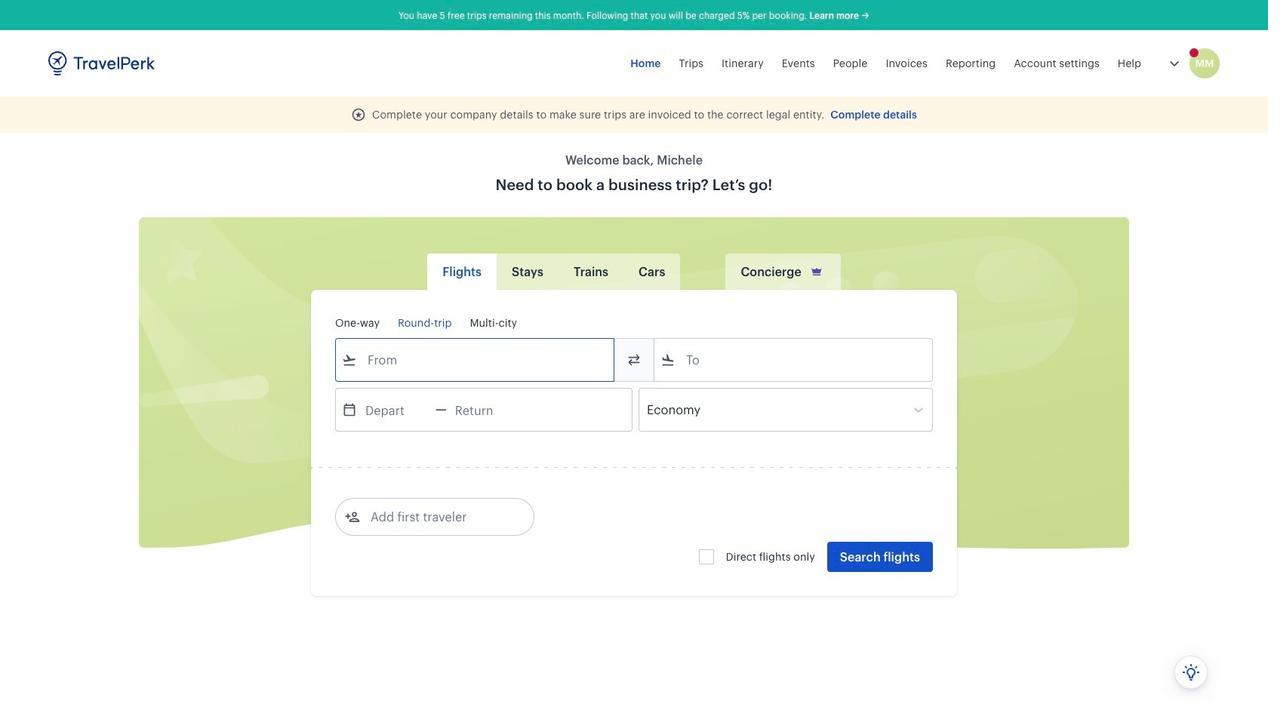 Task type: vqa. For each thing, say whether or not it's contained in the screenshot.
Move backward to switch to the previous month. Image
no



Task type: locate. For each thing, give the bounding box(es) containing it.
Add first traveler search field
[[360, 505, 517, 529]]

Depart text field
[[357, 389, 436, 431]]

Return text field
[[447, 389, 525, 431]]



Task type: describe. For each thing, give the bounding box(es) containing it.
To search field
[[676, 348, 913, 372]]

From search field
[[357, 348, 594, 372]]



